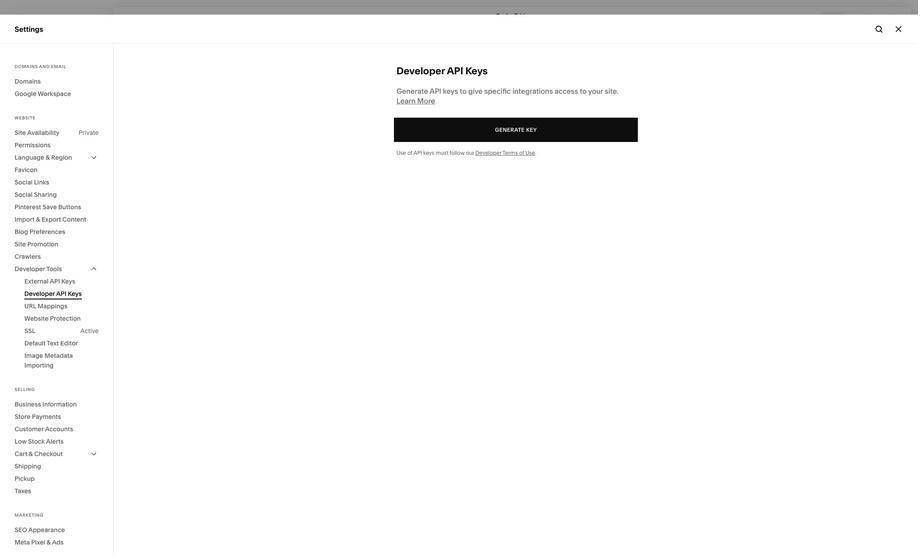 Task type: describe. For each thing, give the bounding box(es) containing it.
pixel
[[31, 539, 45, 547]]

1 vertical spatial keys
[[61, 278, 75, 286]]

analytics link
[[15, 118, 98, 129]]

protection
[[50, 315, 81, 323]]

private
[[79, 129, 99, 137]]

favicon
[[15, 166, 37, 174]]

taxes
[[15, 488, 31, 495]]

help
[[15, 473, 30, 482]]

mappings
[[38, 302, 67, 310]]

appearance
[[28, 526, 65, 534]]

pickup
[[15, 475, 35, 483]]

permissions
[[15, 141, 51, 149]]

simonjacob477@gmail.com button
[[13, 501, 104, 518]]

workspace
[[38, 90, 71, 98]]

developer tools button
[[15, 263, 99, 275]]

business
[[15, 401, 41, 409]]

1 selling from the top
[[15, 71, 37, 80]]

asset
[[15, 441, 34, 450]]

site promotion link
[[15, 238, 99, 251]]

metadata
[[45, 352, 73, 360]]

1 social from the top
[[15, 178, 33, 186]]

seo appearance meta pixel & ads
[[15, 526, 65, 547]]

1 vertical spatial website
[[15, 116, 36, 120]]

simonjacob477@gmail.com
[[35, 509, 104, 516]]

2 marketing from the top
[[15, 513, 43, 518]]

a
[[511, 12, 514, 19]]

image
[[24, 352, 43, 360]]

1 of from the left
[[408, 150, 412, 156]]

acuity scheduling link
[[15, 134, 98, 145]]

marketing link
[[15, 86, 98, 97]]

site availability
[[15, 129, 59, 137]]

domains link
[[15, 75, 99, 88]]

default text editor link
[[24, 337, 99, 350]]

low
[[15, 438, 27, 446]]

accounts
[[45, 426, 73, 433]]

analytics
[[15, 119, 46, 128]]

information
[[42, 401, 77, 409]]

help link
[[15, 473, 30, 482]]

2 to from the left
[[580, 87, 587, 96]]

give
[[468, 87, 483, 96]]

1 settings from the top
[[15, 25, 43, 33]]

scheduling
[[38, 135, 76, 143]]

0 vertical spatial developer api keys
[[397, 65, 488, 77]]

generate key button
[[394, 118, 638, 142]]

seo appearance link
[[15, 524, 99, 537]]

import
[[15, 216, 35, 224]]

book a table
[[496, 12, 528, 19]]

import & export content link
[[15, 213, 99, 226]]

blog
[[15, 228, 28, 236]]

buttons
[[58, 203, 81, 211]]

content
[[62, 216, 86, 224]]

developer inside dropdown button
[[15, 265, 45, 273]]

ads
[[52, 539, 64, 547]]

must
[[436, 150, 449, 156]]

developer up learn more link on the left
[[397, 65, 445, 77]]

customer accounts link
[[15, 423, 99, 436]]

shipping pickup taxes
[[15, 463, 41, 495]]

asset library
[[15, 441, 59, 450]]

google workspace link
[[15, 88, 99, 100]]

social links link
[[15, 176, 99, 189]]

alerts
[[46, 438, 64, 446]]

edit button
[[117, 11, 141, 27]]

more
[[417, 97, 435, 105]]

shipping link
[[15, 461, 99, 473]]

your
[[588, 87, 603, 96]]

cart
[[15, 450, 27, 458]]

.
[[535, 150, 536, 156]]

region
[[51, 154, 72, 162]]

importing
[[24, 362, 54, 370]]

low stock alerts link
[[15, 436, 99, 448]]

taxes link
[[15, 485, 99, 498]]

pinterest save buttons link
[[15, 201, 99, 213]]

table
[[515, 12, 528, 19]]

developer tools
[[15, 265, 62, 273]]

url
[[24, 302, 36, 310]]

crawlers
[[15, 253, 41, 261]]

default text editor image metadata importing
[[24, 340, 78, 370]]

site inside favicon social links social sharing pinterest save buttons import & export content blog preferences site promotion crawlers
[[15, 240, 26, 248]]

seo
[[15, 526, 27, 534]]

library
[[35, 441, 59, 450]]

site.
[[605, 87, 619, 96]]

ssl
[[24, 327, 35, 335]]

website protection link
[[24, 313, 99, 325]]

text
[[47, 340, 59, 348]]



Task type: vqa. For each thing, say whether or not it's contained in the screenshot.
Last Year
no



Task type: locate. For each thing, give the bounding box(es) containing it.
external
[[24, 278, 48, 286]]

developer
[[397, 65, 445, 77], [476, 150, 502, 156], [15, 265, 45, 273], [24, 290, 55, 298]]

website up site availability
[[15, 116, 36, 120]]

developer right our
[[476, 150, 502, 156]]

api
[[447, 65, 463, 77], [430, 87, 441, 96], [414, 150, 422, 156], [50, 278, 60, 286], [56, 290, 66, 298]]

& left region
[[46, 154, 50, 162]]

2 settings from the top
[[15, 457, 42, 466]]

1 horizontal spatial of
[[519, 150, 524, 156]]

developer tools link
[[15, 263, 99, 275]]

developer down crawlers
[[15, 265, 45, 273]]

2 vertical spatial keys
[[68, 290, 82, 298]]

business information store payments customer accounts low stock alerts
[[15, 401, 77, 446]]

0 horizontal spatial to
[[460, 87, 467, 96]]

& right cart
[[29, 450, 33, 458]]

& left ads on the bottom left of the page
[[47, 539, 51, 547]]

2 of from the left
[[519, 150, 524, 156]]

generate for generate key
[[495, 126, 525, 133]]

1 horizontal spatial generate
[[495, 126, 525, 133]]

developer down external
[[24, 290, 55, 298]]

website
[[15, 55, 42, 64], [15, 116, 36, 120], [24, 315, 49, 323]]

& left export
[[36, 216, 40, 224]]

website down url
[[24, 315, 49, 323]]

shipping
[[15, 463, 41, 471]]

generate key
[[495, 126, 537, 133]]

0 vertical spatial domains
[[15, 64, 38, 69]]

1 domains from the top
[[15, 64, 38, 69]]

of right terms
[[519, 150, 524, 156]]

1 vertical spatial selling
[[15, 387, 35, 392]]

asset library link
[[15, 441, 98, 451]]

selling
[[15, 71, 37, 80], [15, 387, 35, 392]]

settings up the domains and email on the left top
[[15, 25, 43, 33]]

1 marketing from the top
[[15, 87, 49, 96]]

generate for generate api keys to give specific integrations access to your site. learn more
[[397, 87, 428, 96]]

0 vertical spatial site
[[15, 129, 26, 137]]

site down analytics
[[15, 129, 26, 137]]

domains inside domains google workspace
[[15, 77, 41, 85]]

settings link
[[15, 457, 98, 467]]

url mappings link
[[24, 300, 99, 313]]

of
[[408, 150, 412, 156], [519, 150, 524, 156]]

1 site from the top
[[15, 129, 26, 137]]

domains for google
[[15, 77, 41, 85]]

settings down 'asset'
[[15, 457, 42, 466]]

use of api keys must follow our developer terms of use .
[[397, 150, 536, 156]]

developer api keys up more
[[397, 65, 488, 77]]

keys up developer api keys link
[[61, 278, 75, 286]]

developer api keys link
[[24, 288, 99, 300]]

generate inside button
[[495, 126, 525, 133]]

& inside seo appearance meta pixel & ads
[[47, 539, 51, 547]]

follow
[[450, 150, 465, 156]]

2 selling from the top
[[15, 387, 35, 392]]

social
[[15, 178, 33, 186], [15, 191, 33, 199]]

developer api keys up mappings
[[24, 290, 82, 298]]

settings inside 'settings' link
[[15, 457, 42, 466]]

2 use from the left
[[526, 150, 535, 156]]

1 vertical spatial keys
[[423, 150, 435, 156]]

store
[[15, 413, 30, 421]]

0 horizontal spatial keys
[[423, 150, 435, 156]]

social down favicon
[[15, 178, 33, 186]]

default
[[24, 340, 46, 348]]

cart & checkout
[[15, 450, 63, 458]]

domains google workspace
[[15, 77, 71, 98]]

social sharing link
[[15, 189, 99, 201]]

keys left the must
[[423, 150, 435, 156]]

2 vertical spatial website
[[24, 315, 49, 323]]

keys
[[443, 87, 458, 96], [423, 150, 435, 156]]

0 vertical spatial settings
[[15, 25, 43, 33]]

learn more link
[[397, 97, 435, 105]]

1 horizontal spatial developer api keys
[[397, 65, 488, 77]]

keys up url mappings link
[[68, 290, 82, 298]]

keys
[[466, 65, 488, 77], [61, 278, 75, 286], [68, 290, 82, 298]]

2 site from the top
[[15, 240, 26, 248]]

promotion
[[27, 240, 58, 248]]

generate left key
[[495, 126, 525, 133]]

1 horizontal spatial to
[[580, 87, 587, 96]]

to left your
[[580, 87, 587, 96]]

image metadata importing link
[[24, 350, 99, 372]]

0 vertical spatial keys
[[466, 65, 488, 77]]

language & region
[[15, 154, 72, 162]]

language & region link
[[15, 151, 99, 164]]

export
[[42, 216, 61, 224]]

business information link
[[15, 399, 99, 411]]

website up the domains and email on the left top
[[15, 55, 42, 64]]

key
[[526, 126, 537, 133]]

cart & checkout button
[[15, 448, 99, 461]]

to
[[460, 87, 467, 96], [580, 87, 587, 96]]

marketing
[[15, 87, 49, 96], [15, 513, 43, 518]]

generate inside generate api keys to give specific integrations access to your site. learn more
[[397, 87, 428, 96]]

site
[[15, 129, 26, 137], [15, 240, 26, 248]]

selling link
[[15, 70, 98, 81]]

api inside generate api keys to give specific integrations access to your site. learn more
[[430, 87, 441, 96]]

domains up "google" on the top of page
[[15, 77, 41, 85]]

site down blog
[[15, 240, 26, 248]]

cart & checkout link
[[15, 448, 99, 461]]

acuity scheduling
[[15, 135, 76, 143]]

book
[[496, 12, 509, 19]]

1 vertical spatial marketing
[[15, 513, 43, 518]]

0 vertical spatial generate
[[397, 87, 428, 96]]

0 horizontal spatial of
[[408, 150, 412, 156]]

of left the must
[[408, 150, 412, 156]]

& inside favicon social links social sharing pinterest save buttons import & export content blog preferences site promotion crawlers
[[36, 216, 40, 224]]

1 use from the left
[[397, 150, 406, 156]]

domains for and
[[15, 64, 38, 69]]

1 to from the left
[[460, 87, 467, 96]]

1 vertical spatial developer api keys
[[24, 290, 82, 298]]

external api keys link
[[24, 275, 99, 288]]

use left the must
[[397, 150, 406, 156]]

to left give
[[460, 87, 467, 96]]

generate up learn more link on the left
[[397, 87, 428, 96]]

website link
[[15, 54, 98, 65]]

our
[[466, 150, 474, 156]]

0 horizontal spatial use
[[397, 150, 406, 156]]

active
[[80, 327, 99, 335]]

sharing
[[34, 191, 57, 199]]

store payments link
[[15, 411, 99, 423]]

use right terms
[[526, 150, 535, 156]]

1 horizontal spatial use
[[526, 150, 535, 156]]

0 vertical spatial keys
[[443, 87, 458, 96]]

access
[[555, 87, 578, 96]]

1 horizontal spatial keys
[[443, 87, 458, 96]]

external api keys
[[24, 278, 75, 286]]

payments
[[32, 413, 61, 421]]

developer terms of use link
[[476, 150, 535, 156]]

0 horizontal spatial developer api keys
[[24, 290, 82, 298]]

selling down the domains and email on the left top
[[15, 71, 37, 80]]

domains and email
[[15, 64, 66, 69]]

acuity
[[15, 135, 36, 143]]

permissions link
[[15, 139, 99, 151]]

specific
[[484, 87, 511, 96]]

website inside url mappings website protection
[[24, 315, 49, 323]]

terms
[[503, 150, 518, 156]]

domains left and
[[15, 64, 38, 69]]

0 vertical spatial website
[[15, 55, 42, 64]]

customer
[[15, 426, 44, 433]]

1 vertical spatial site
[[15, 240, 26, 248]]

stock
[[28, 438, 45, 446]]

keys up give
[[466, 65, 488, 77]]

keys left give
[[443, 87, 458, 96]]

integrations
[[513, 87, 553, 96]]

links
[[34, 178, 49, 186]]

1 vertical spatial settings
[[15, 457, 42, 466]]

checkout
[[34, 450, 63, 458]]

1 vertical spatial social
[[15, 191, 33, 199]]

2 domains from the top
[[15, 77, 41, 85]]

0 vertical spatial selling
[[15, 71, 37, 80]]

language
[[15, 154, 44, 162]]

blog preferences link
[[15, 226, 99, 238]]

email
[[51, 64, 66, 69]]

selling up business
[[15, 387, 35, 392]]

editor
[[60, 340, 78, 348]]

keys inside generate api keys to give specific integrations access to your site. learn more
[[443, 87, 458, 96]]

url mappings website protection
[[24, 302, 81, 323]]

0 vertical spatial marketing
[[15, 87, 49, 96]]

0 vertical spatial social
[[15, 178, 33, 186]]

1 vertical spatial generate
[[495, 126, 525, 133]]

availability
[[27, 129, 59, 137]]

save
[[43, 203, 57, 211]]

2 social from the top
[[15, 191, 33, 199]]

generate
[[397, 87, 428, 96], [495, 126, 525, 133]]

0 horizontal spatial generate
[[397, 87, 428, 96]]

social up pinterest
[[15, 191, 33, 199]]

1 vertical spatial domains
[[15, 77, 41, 85]]



